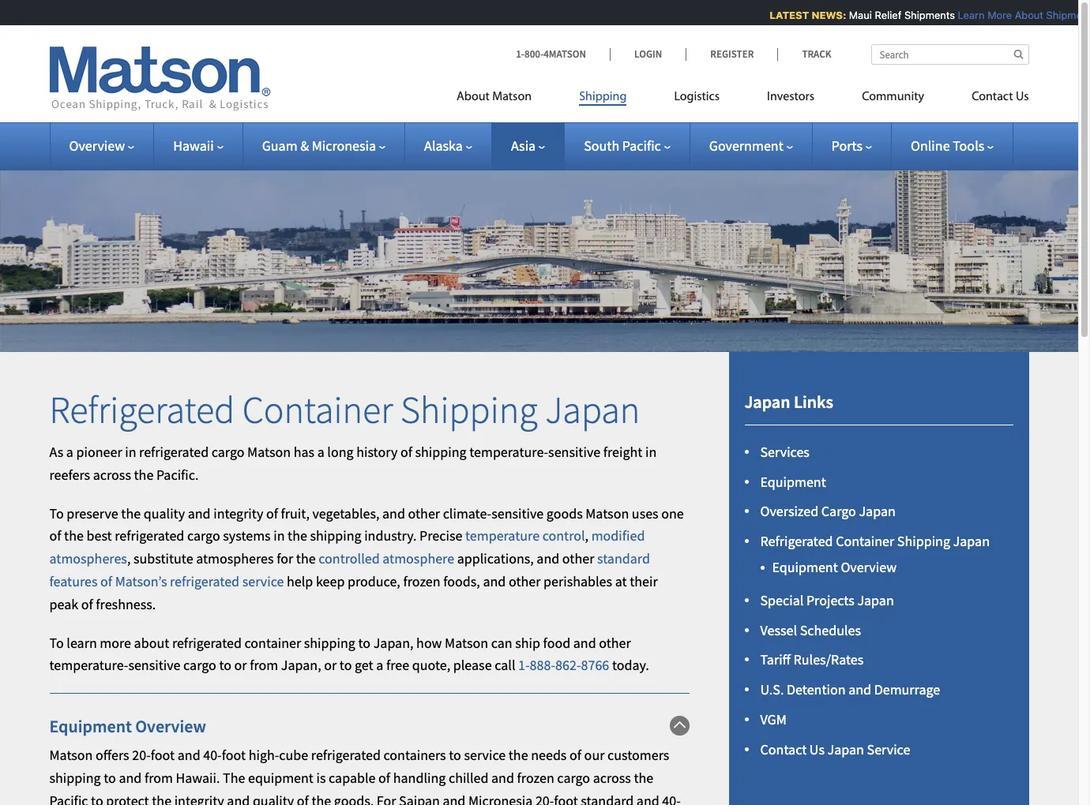 Task type: describe. For each thing, give the bounding box(es) containing it.
overview inside japan links section
[[841, 559, 897, 577]]

0 horizontal spatial refrigerated container shipping japan
[[49, 387, 640, 434]]

oversized cargo japan
[[760, 503, 896, 521]]

shipping inside top menu navigation
[[579, 91, 627, 103]]

precise
[[420, 527, 462, 545]]

please
[[453, 657, 492, 675]]

community link
[[838, 83, 948, 115]]

modified atmospheres link
[[49, 527, 645, 568]]

frozen inside help keep produce, frozen foods, and other perishables at their peak of freshness.
[[403, 573, 441, 591]]

and inside japan links section
[[849, 681, 871, 699]]

backtop image
[[669, 717, 689, 736]]

the down fruit,
[[288, 527, 307, 545]]

0 vertical spatial 20-
[[132, 747, 151, 765]]

of inside standard features of matson's refrigerated service
[[100, 573, 112, 591]]

2 horizontal spatial foot
[[554, 792, 578, 806]]

uses
[[632, 504, 659, 523]]

2 or from the left
[[324, 657, 337, 675]]

about matson link
[[457, 83, 555, 115]]

blue matson logo with ocean, shipping, truck, rail and logistics written beneath it. image
[[49, 47, 271, 111]]

to for to learn more about refrigerated container shipping to japan, how matson can ship food and other temperature-sensitive cargo to or from japan, or to get a free quote, please call
[[49, 634, 64, 652]]

across inside as a pioneer in refrigerated cargo matson has a long history of shipping temperature-sensitive freight in reefers across the pacific.
[[93, 466, 131, 484]]

more
[[100, 634, 131, 652]]

high-
[[249, 747, 279, 765]]

of down equipment
[[297, 792, 309, 806]]

food
[[543, 634, 570, 652]]

micronesia inside the 'matson offers 20-foot and 40-foot high-cube refrigerated containers to service the needs of our customers shipping to and from hawaii. the equipment is capable of handling chilled and frozen cargo across the pacific to protect the integrity and quality of the goods. for saipan and micronesia 20-foot standard and 4'
[[468, 792, 533, 806]]

projects
[[806, 591, 855, 610]]

sensitive inside to preserve the quality and integrity of fruit, vegetables, and other climate-sensitive goods matson uses one of the best refrigerated cargo systems in the shipping industry. precise
[[491, 504, 544, 523]]

reefers
[[49, 466, 90, 484]]

alaska
[[424, 137, 463, 155]]

call
[[495, 657, 515, 675]]

ports link
[[832, 137, 872, 155]]

oversized
[[760, 503, 819, 521]]

1 or from the left
[[234, 657, 247, 675]]

other inside the to learn more about refrigerated container shipping to japan, how matson can ship food and other temperature-sensitive cargo to or from japan, or to get a free quote, please call
[[599, 634, 631, 652]]

service inside the 'matson offers 20-foot and 40-foot high-cube refrigerated containers to service the needs of our customers shipping to and from hawaii. the equipment is capable of handling chilled and frozen cargo across the pacific to protect the integrity and quality of the goods. for saipan and micronesia 20-foot standard and 4'
[[464, 747, 506, 765]]

relief
[[868, 9, 895, 21]]

best
[[87, 527, 112, 545]]

and up "industry."
[[382, 504, 405, 523]]

goods.
[[334, 792, 374, 806]]

matson offers 20-foot and 40-foot high-cube refrigerated containers to service the needs of our customers shipping to and from hawaii. the equipment is capable of handling chilled and frozen cargo across the pacific to protect the integrity and quality of the goods. for saipan and micronesia 20-foot standard and 4
[[49, 747, 681, 806]]

about inside 'about matson' link
[[457, 91, 490, 103]]

integrity inside to preserve the quality and integrity of fruit, vegetables, and other climate-sensitive goods matson uses one of the best refrigerated cargo systems in the shipping industry. precise
[[213, 504, 263, 523]]

industry.
[[364, 527, 417, 545]]

sensitive inside as a pioneer in refrigerated cargo matson has a long history of shipping temperature-sensitive freight in reefers across the pacific.
[[548, 443, 600, 461]]

862-
[[555, 657, 581, 675]]

one
[[661, 504, 684, 523]]

0 horizontal spatial foot
[[151, 747, 175, 765]]

standard inside the 'matson offers 20-foot and 40-foot high-cube refrigerated containers to service the needs of our customers shipping to and from hawaii. the equipment is capable of handling chilled and frozen cargo across the pacific to protect the integrity and quality of the goods. for saipan and micronesia 20-foot standard and 4'
[[581, 792, 634, 806]]

1-888-862-8766 today.
[[518, 657, 649, 675]]

control
[[542, 527, 585, 545]]

the right protect
[[152, 792, 171, 806]]

shipping link
[[555, 83, 650, 115]]

0 vertical spatial overview
[[69, 137, 125, 155]]

modified atmospheres
[[49, 527, 645, 568]]

atmosphere
[[383, 550, 454, 568]]

cargo inside as a pioneer in refrigerated cargo matson has a long history of shipping temperature-sensitive freight in reefers across the pacific.
[[212, 443, 245, 461]]

rules/rates
[[794, 651, 864, 669]]

contact us link
[[948, 83, 1029, 115]]

vessel schedules link
[[760, 621, 861, 639]]

matson inside top menu navigation
[[492, 91, 532, 103]]

0 horizontal spatial in
[[125, 443, 136, 461]]

asia
[[511, 137, 536, 155]]

goods
[[547, 504, 583, 523]]

of left our
[[570, 747, 581, 765]]

the right preserve
[[121, 504, 141, 523]]

controlled
[[319, 550, 380, 568]]

peak
[[49, 595, 78, 614]]

latest
[[763, 9, 802, 21]]

and down chilled
[[443, 792, 466, 806]]

quality inside the 'matson offers 20-foot and 40-foot high-cube refrigerated containers to service the needs of our customers shipping to and from hawaii. the equipment is capable of handling chilled and frozen cargo across the pacific to protect the integrity and quality of the goods. for saipan and micronesia 20-foot standard and 4'
[[253, 792, 294, 806]]

u.s.
[[760, 681, 784, 699]]

as
[[49, 443, 63, 461]]

cargo inside to preserve the quality and integrity of fruit, vegetables, and other climate-sensitive goods matson uses one of the best refrigerated cargo systems in the shipping industry. precise
[[187, 527, 220, 545]]

south pacific link
[[584, 137, 671, 155]]

produce,
[[348, 573, 400, 591]]

2 vertical spatial equipment
[[49, 716, 132, 738]]

matson inside the to learn more about refrigerated container shipping to japan, how matson can ship food and other temperature-sensitive cargo to or from japan, or to get a free quote, please call
[[445, 634, 488, 652]]

2 horizontal spatial in
[[645, 443, 657, 461]]

tools
[[953, 137, 985, 155]]

and left 40- at the bottom left of page
[[178, 747, 200, 765]]

of left best
[[49, 527, 61, 545]]

8766
[[581, 657, 609, 675]]

cube
[[279, 747, 308, 765]]

temperature control ,
[[465, 527, 591, 545]]

online tools
[[911, 137, 985, 155]]

2 atmospheres from the left
[[196, 550, 274, 568]]

temperature control link
[[465, 527, 585, 545]]

standard inside standard features of matson's refrigerated service
[[597, 550, 650, 568]]

about
[[134, 634, 169, 652]]

history
[[356, 443, 398, 461]]

alaska link
[[424, 137, 472, 155]]

shipping inside the 'matson offers 20-foot and 40-foot high-cube refrigerated containers to service the needs of our customers shipping to and from hawaii. the equipment is capable of handling chilled and frozen cargo across the pacific to protect the integrity and quality of the goods. for saipan and micronesia 20-foot standard and 4'
[[49, 770, 101, 788]]

long
[[327, 443, 354, 461]]

of left fruit,
[[266, 504, 278, 523]]

refrigerated container shipping japan inside japan links section
[[760, 533, 990, 551]]

refrigerated inside the 'matson offers 20-foot and 40-foot high-cube refrigerated containers to service the needs of our customers shipping to and from hawaii. the equipment is capable of handling chilled and frozen cargo across the pacific to protect the integrity and quality of the goods. for saipan and micronesia 20-foot standard and 4'
[[311, 747, 381, 765]]

refrigerated inside japan links section
[[760, 533, 833, 551]]

sensitive inside the to learn more about refrigerated container shipping to japan, how matson can ship food and other temperature-sensitive cargo to or from japan, or to get a free quote, please call
[[128, 657, 180, 675]]

refrigerated for in
[[139, 443, 209, 461]]

more
[[981, 9, 1005, 21]]

preserve
[[67, 504, 118, 523]]

has
[[294, 443, 314, 461]]

services
[[760, 443, 810, 461]]

climate-
[[443, 504, 491, 523]]

to preserve the quality and integrity of fruit, vegetables, and other climate-sensitive goods matson uses one of the best refrigerated cargo systems in the shipping industry. precise
[[49, 504, 684, 545]]

login link
[[610, 47, 686, 61]]

contact for contact us
[[972, 91, 1013, 103]]

0 vertical spatial micronesia
[[312, 137, 376, 155]]

handling
[[393, 770, 446, 788]]

vgm
[[760, 711, 787, 729]]

0 vertical spatial ,
[[585, 527, 589, 545]]

protect
[[106, 792, 149, 806]]

port at naha, japan image
[[0, 145, 1078, 353]]

refrigerated for matson's
[[170, 573, 239, 591]]

get
[[355, 657, 373, 675]]

0 horizontal spatial refrigerated
[[49, 387, 235, 434]]

container inside japan links section
[[836, 533, 894, 551]]

u.s. detention and demurrage link
[[760, 681, 940, 699]]

1 horizontal spatial 20-
[[535, 792, 554, 806]]

learn
[[67, 634, 97, 652]]

detention
[[787, 681, 846, 699]]

cargo inside the 'matson offers 20-foot and 40-foot high-cube refrigerated containers to service the needs of our customers shipping to and from hawaii. the equipment is capable of handling chilled and frozen cargo across the pacific to protect the integrity and quality of the goods. for saipan and micronesia 20-foot standard and 4'
[[557, 770, 590, 788]]

contact us japan service link
[[760, 741, 910, 759]]

across inside the 'matson offers 20-foot and 40-foot high-cube refrigerated containers to service the needs of our customers shipping to and from hawaii. the equipment is capable of handling chilled and frozen cargo across the pacific to protect the integrity and quality of the goods. for saipan and micronesia 20-foot standard and 4'
[[593, 770, 631, 788]]

online tools link
[[911, 137, 994, 155]]

contact us japan service
[[760, 741, 910, 759]]

a
[[1088, 9, 1090, 21]]

government
[[709, 137, 783, 155]]

containers
[[384, 747, 446, 765]]

of inside as a pioneer in refrigerated cargo matson has a long history of shipping temperature-sensitive freight in reefers across the pacific.
[[400, 443, 412, 461]]

vegetables,
[[312, 504, 380, 523]]

matson inside the 'matson offers 20-foot and 40-foot high-cube refrigerated containers to service the needs of our customers shipping to and from hawaii. the equipment is capable of handling chilled and frozen cargo across the pacific to protect the integrity and quality of the goods. for saipan and micronesia 20-foot standard and 4'
[[49, 747, 93, 765]]

1- for 888-
[[518, 657, 530, 675]]

schedules
[[800, 621, 861, 639]]

capable
[[329, 770, 376, 788]]

0 horizontal spatial a
[[66, 443, 73, 461]]

cargo
[[821, 503, 856, 521]]

shipping inside japan links section
[[897, 533, 950, 551]]

other inside to preserve the quality and integrity of fruit, vegetables, and other climate-sensitive goods matson uses one of the best refrigerated cargo systems in the shipping industry. precise
[[408, 504, 440, 523]]

1 vertical spatial shipping
[[401, 387, 538, 434]]

tariff rules/rates
[[760, 651, 864, 669]]

integrity inside the 'matson offers 20-foot and 40-foot high-cube refrigerated containers to service the needs of our customers shipping to and from hawaii. the equipment is capable of handling chilled and frozen cargo across the pacific to protect the integrity and quality of the goods. for saipan and micronesia 20-foot standard and 4'
[[174, 792, 224, 806]]

0 vertical spatial container
[[242, 387, 393, 434]]

shipments
[[898, 9, 948, 21]]

to for to preserve the quality and integrity of fruit, vegetables, and other climate-sensitive goods matson uses one of the best refrigerated cargo systems in the shipping industry. precise
[[49, 504, 64, 523]]

4matson
[[544, 47, 586, 61]]

contact for contact us japan service
[[760, 741, 807, 759]]

freshness.
[[96, 595, 156, 614]]

us for contact us japan service
[[810, 741, 825, 759]]

community
[[862, 91, 924, 103]]

keep
[[316, 573, 345, 591]]

the left the needs
[[509, 747, 528, 765]]

online
[[911, 137, 950, 155]]

asia link
[[511, 137, 545, 155]]

other up perishables
[[562, 550, 594, 568]]

chilled
[[449, 770, 489, 788]]



Task type: locate. For each thing, give the bounding box(es) containing it.
guam & micronesia link
[[262, 137, 386, 155]]

shipping inside the to learn more about refrigerated container shipping to japan, how matson can ship food and other temperature-sensitive cargo to or from japan, or to get a free quote, please call
[[304, 634, 355, 652]]

shipping inside as a pioneer in refrigerated cargo matson has a long history of shipping temperature-sensitive freight in reefers across the pacific.
[[415, 443, 467, 461]]

micronesia
[[312, 137, 376, 155], [468, 792, 533, 806]]

and down control
[[537, 550, 560, 568]]

service down for
[[242, 573, 284, 591]]

the down is on the left of page
[[312, 792, 331, 806]]

refrigerated inside as a pioneer in refrigerated cargo matson has a long history of shipping temperature-sensitive freight in reefers across the pacific.
[[139, 443, 209, 461]]

us down detention
[[810, 741, 825, 759]]

0 vertical spatial japan,
[[373, 634, 414, 652]]

1 horizontal spatial japan,
[[373, 634, 414, 652]]

888-
[[530, 657, 555, 675]]

about matson
[[457, 91, 532, 103]]

shipping inside to preserve the quality and integrity of fruit, vegetables, and other climate-sensitive goods matson uses one of the best refrigerated cargo systems in the shipping industry. precise
[[310, 527, 361, 545]]

and inside help keep produce, frozen foods, and other perishables at their peak of freshness.
[[483, 573, 506, 591]]

0 vertical spatial from
[[250, 657, 278, 675]]

from for hawaii.
[[144, 770, 173, 788]]

fruit,
[[281, 504, 310, 523]]

matson up please
[[445, 634, 488, 652]]

quality down pacific.
[[144, 504, 185, 523]]

refrigerated container shipping japan up long
[[49, 387, 640, 434]]

saipan
[[399, 792, 440, 806]]

from for japan,
[[250, 657, 278, 675]]

0 horizontal spatial ,
[[127, 550, 131, 568]]

offers
[[96, 747, 129, 765]]

login
[[634, 47, 662, 61]]

1 vertical spatial standard
[[581, 792, 634, 806]]

1 horizontal spatial in
[[273, 527, 285, 545]]

temperature- up climate-
[[469, 443, 548, 461]]

0 horizontal spatial contact
[[760, 741, 807, 759]]

service up chilled
[[464, 747, 506, 765]]

and down applications,
[[483, 573, 506, 591]]

0 vertical spatial standard
[[597, 550, 650, 568]]

for
[[277, 550, 293, 568]]

contact down vgm link
[[760, 741, 807, 759]]

0 vertical spatial frozen
[[403, 573, 441, 591]]

in inside to preserve the quality and integrity of fruit, vegetables, and other climate-sensitive goods matson uses one of the best refrigerated cargo systems in the shipping industry. precise
[[273, 527, 285, 545]]

1 vertical spatial equipment overview
[[49, 716, 206, 738]]

1 vertical spatial refrigerated container shipping japan
[[760, 533, 990, 551]]

matson down 800-
[[492, 91, 532, 103]]

special projects japan link
[[760, 591, 894, 610]]

hawaii.
[[176, 770, 220, 788]]

0 horizontal spatial japan,
[[281, 657, 321, 675]]

micronesia down chilled
[[468, 792, 533, 806]]

us
[[1016, 91, 1029, 103], [810, 741, 825, 759]]

in right pioneer
[[125, 443, 136, 461]]

pacific
[[622, 137, 661, 155], [49, 792, 88, 806]]

1 horizontal spatial quality
[[253, 792, 294, 806]]

the down customers
[[634, 770, 654, 788]]

of up the freshness.
[[100, 573, 112, 591]]

refrigerated up pioneer
[[49, 387, 235, 434]]

needs
[[531, 747, 567, 765]]

perishables
[[544, 573, 612, 591]]

20- down the needs
[[535, 792, 554, 806]]

0 vertical spatial pacific
[[622, 137, 661, 155]]

service inside standard features of matson's refrigerated service
[[242, 573, 284, 591]]

integrity up systems
[[213, 504, 263, 523]]

shipping up get
[[304, 634, 355, 652]]

news:
[[805, 9, 840, 21]]

modified
[[591, 527, 645, 545]]

1 vertical spatial contact
[[760, 741, 807, 759]]

None search field
[[871, 44, 1029, 65]]

in up for
[[273, 527, 285, 545]]

Search search field
[[871, 44, 1029, 65]]

and down the
[[227, 792, 250, 806]]

0 horizontal spatial container
[[242, 387, 393, 434]]

japan links section
[[709, 353, 1049, 806]]

1 vertical spatial from
[[144, 770, 173, 788]]

1 to from the top
[[49, 504, 64, 523]]

south pacific
[[584, 137, 661, 155]]

contact
[[972, 91, 1013, 103], [760, 741, 807, 759]]

standard
[[597, 550, 650, 568], [581, 792, 634, 806]]

0 horizontal spatial shipping
[[401, 387, 538, 434]]

about right "more"
[[1008, 9, 1037, 21]]

2 horizontal spatial a
[[376, 657, 383, 675]]

about up alaska link
[[457, 91, 490, 103]]

atmospheres inside modified atmospheres
[[49, 550, 127, 568]]

foods,
[[443, 573, 480, 591]]

container up the has
[[242, 387, 393, 434]]

0 vertical spatial to
[[49, 504, 64, 523]]

1 vertical spatial about
[[457, 91, 490, 103]]

1 vertical spatial to
[[49, 634, 64, 652]]

1-800-4matson
[[516, 47, 586, 61]]

quality down equipment
[[253, 792, 294, 806]]

from inside the 'matson offers 20-foot and 40-foot high-cube refrigerated containers to service the needs of our customers shipping to and from hawaii. the equipment is capable of handling chilled and frozen cargo across the pacific to protect the integrity and quality of the goods. for saipan and micronesia 20-foot standard and 4'
[[144, 770, 173, 788]]

systems
[[223, 527, 271, 545]]

2 vertical spatial overview
[[135, 716, 206, 738]]

cargo inside the to learn more about refrigerated container shipping to japan, how matson can ship food and other temperature-sensitive cargo to or from japan, or to get a free quote, please call
[[183, 657, 216, 675]]

other down applications,
[[509, 573, 541, 591]]

tariff
[[760, 651, 791, 669]]

across down our
[[593, 770, 631, 788]]

shipping
[[415, 443, 467, 461], [310, 527, 361, 545], [304, 634, 355, 652], [49, 770, 101, 788]]

matson left offers
[[49, 747, 93, 765]]

0 horizontal spatial frozen
[[403, 573, 441, 591]]

1 horizontal spatial pacific
[[622, 137, 661, 155]]

1 vertical spatial 20-
[[535, 792, 554, 806]]

1 vertical spatial container
[[836, 533, 894, 551]]

0 vertical spatial equipment overview
[[772, 559, 897, 577]]

1 vertical spatial across
[[593, 770, 631, 788]]

or down 'container' at the bottom left of the page
[[234, 657, 247, 675]]

oversized cargo japan link
[[760, 503, 896, 521]]

1 horizontal spatial sensitive
[[491, 504, 544, 523]]

matson's
[[115, 573, 167, 591]]

1 vertical spatial integrity
[[174, 792, 224, 806]]

0 horizontal spatial micronesia
[[312, 137, 376, 155]]

quote,
[[412, 657, 450, 675]]

today.
[[612, 657, 649, 675]]

the
[[134, 466, 154, 484], [121, 504, 141, 523], [64, 527, 84, 545], [288, 527, 307, 545], [296, 550, 316, 568], [509, 747, 528, 765], [634, 770, 654, 788], [152, 792, 171, 806], [312, 792, 331, 806]]

us for contact us
[[1016, 91, 1029, 103]]

0 horizontal spatial temperature-
[[49, 657, 128, 675]]

vessel schedules
[[760, 621, 861, 639]]

temperature- inside the to learn more about refrigerated container shipping to japan, how matson can ship food and other temperature-sensitive cargo to or from japan, or to get a free quote, please call
[[49, 657, 128, 675]]

refrigerated inside to preserve the quality and integrity of fruit, vegetables, and other climate-sensitive goods matson uses one of the best refrigerated cargo systems in the shipping industry. precise
[[115, 527, 184, 545]]

to inside the to learn more about refrigerated container shipping to japan, how matson can ship food and other temperature-sensitive cargo to or from japan, or to get a free quote, please call
[[49, 634, 64, 652]]

1-888-862-8766 link
[[518, 657, 609, 675]]

1 vertical spatial micronesia
[[468, 792, 533, 806]]

to left preserve
[[49, 504, 64, 523]]

0 horizontal spatial or
[[234, 657, 247, 675]]

refrigerated
[[139, 443, 209, 461], [115, 527, 184, 545], [170, 573, 239, 591], [172, 634, 242, 652], [311, 747, 381, 765]]

ports
[[832, 137, 863, 155]]

atmospheres down best
[[49, 550, 127, 568]]

2 horizontal spatial sensitive
[[548, 443, 600, 461]]

, left modified
[[585, 527, 589, 545]]

contact up tools
[[972, 91, 1013, 103]]

1 horizontal spatial us
[[1016, 91, 1029, 103]]

track
[[802, 47, 831, 61]]

special projects japan
[[760, 591, 894, 610]]

1 vertical spatial equipment
[[772, 559, 838, 577]]

the right for
[[296, 550, 316, 568]]

2 vertical spatial sensitive
[[128, 657, 180, 675]]

0 vertical spatial us
[[1016, 91, 1029, 103]]

1 vertical spatial us
[[810, 741, 825, 759]]

sensitive left freight
[[548, 443, 600, 461]]

equipment up the oversized at the bottom of page
[[760, 473, 826, 491]]

integrity down hawaii. in the left of the page
[[174, 792, 224, 806]]

can
[[491, 634, 512, 652]]

0 horizontal spatial overview
[[69, 137, 125, 155]]

at
[[615, 573, 627, 591]]

a inside the to learn more about refrigerated container shipping to japan, how matson can ship food and other temperature-sensitive cargo to or from japan, or to get a free quote, please call
[[376, 657, 383, 675]]

refrigerated container shipping japan down cargo
[[760, 533, 990, 551]]

1 horizontal spatial refrigerated container shipping japan
[[760, 533, 990, 551]]

1 horizontal spatial service
[[464, 747, 506, 765]]

0 vertical spatial 1-
[[516, 47, 525, 61]]

controlled atmosphere link
[[319, 550, 454, 568]]

1 horizontal spatial equipment overview
[[772, 559, 897, 577]]

quality
[[144, 504, 185, 523], [253, 792, 294, 806]]

standard up at
[[597, 550, 650, 568]]

equipment overview up offers
[[49, 716, 206, 738]]

the inside as a pioneer in refrigerated cargo matson has a long history of shipping temperature-sensitive freight in reefers across the pacific.
[[134, 466, 154, 484]]

1 horizontal spatial container
[[836, 533, 894, 551]]

refrigerated for about
[[172, 634, 242, 652]]

the
[[223, 770, 245, 788]]

1 vertical spatial ,
[[127, 550, 131, 568]]

and right chilled
[[491, 770, 514, 788]]

of inside help keep produce, frozen foods, and other perishables at their peak of freshness.
[[81, 595, 93, 614]]

top menu navigation
[[457, 83, 1029, 115]]

refrigerated container shipping japan link
[[760, 533, 990, 551]]

pacific left protect
[[49, 792, 88, 806]]

1 vertical spatial overview
[[841, 559, 897, 577]]

1 vertical spatial refrigerated
[[760, 533, 833, 551]]

demurrage
[[874, 681, 940, 699]]

0 vertical spatial contact
[[972, 91, 1013, 103]]

1 horizontal spatial atmospheres
[[196, 550, 274, 568]]

integrity
[[213, 504, 263, 523], [174, 792, 224, 806]]

0 horizontal spatial quality
[[144, 504, 185, 523]]

0 vertical spatial sensitive
[[548, 443, 600, 461]]

2 horizontal spatial overview
[[841, 559, 897, 577]]

how
[[416, 634, 442, 652]]

0 vertical spatial service
[[242, 573, 284, 591]]

search image
[[1014, 49, 1023, 59]]

a right the as
[[66, 443, 73, 461]]

or left get
[[324, 657, 337, 675]]

contact inside top menu navigation
[[972, 91, 1013, 103]]

refrigerated up pacific.
[[139, 443, 209, 461]]

&
[[300, 137, 309, 155]]

a right get
[[376, 657, 383, 675]]

0 horizontal spatial across
[[93, 466, 131, 484]]

frozen inside the 'matson offers 20-foot and 40-foot high-cube refrigerated containers to service the needs of our customers shipping to and from hawaii. the equipment is capable of handling chilled and frozen cargo across the pacific to protect the integrity and quality of the goods. for saipan and micronesia 20-foot standard and 4'
[[517, 770, 554, 788]]

and up protect
[[119, 770, 142, 788]]

foot up the
[[222, 747, 246, 765]]

0 horizontal spatial equipment overview
[[49, 716, 206, 738]]

1 horizontal spatial overview
[[135, 716, 206, 738]]

temperature
[[465, 527, 540, 545]]

1- right call
[[518, 657, 530, 675]]

1 horizontal spatial about
[[1008, 9, 1037, 21]]

20-
[[132, 747, 151, 765], [535, 792, 554, 806]]

1- left 4matson on the top of page
[[516, 47, 525, 61]]

matson inside as a pioneer in refrigerated cargo matson has a long history of shipping temperature-sensitive freight in reefers across the pacific.
[[247, 443, 291, 461]]

0 horizontal spatial us
[[810, 741, 825, 759]]

standard down our
[[581, 792, 634, 806]]

2 horizontal spatial shipping
[[897, 533, 950, 551]]

matson left the has
[[247, 443, 291, 461]]

japan
[[545, 387, 640, 434], [745, 391, 790, 413], [859, 503, 896, 521], [953, 533, 990, 551], [857, 591, 894, 610], [828, 741, 864, 759]]

refrigerated down the oversized at the bottom of page
[[760, 533, 833, 551]]

us inside japan links section
[[810, 741, 825, 759]]

equipment overview inside japan links section
[[772, 559, 897, 577]]

the left pacific.
[[134, 466, 154, 484]]

of up for at the left
[[378, 770, 390, 788]]

40-
[[203, 747, 222, 765]]

japan, down 'container' at the bottom left of the page
[[281, 657, 321, 675]]

across down pioneer
[[93, 466, 131, 484]]

0 vertical spatial about
[[1008, 9, 1037, 21]]

other up today.
[[599, 634, 631, 652]]

refrigerated inside standard features of matson's refrigerated service
[[170, 573, 239, 591]]

temperature-
[[469, 443, 548, 461], [49, 657, 128, 675]]

is
[[316, 770, 326, 788]]

frozen down atmosphere
[[403, 573, 441, 591]]

1 horizontal spatial a
[[317, 443, 324, 461]]

1- for 800-
[[516, 47, 525, 61]]

1 vertical spatial pacific
[[49, 792, 88, 806]]

of right history
[[400, 443, 412, 461]]

1 vertical spatial frozen
[[517, 770, 554, 788]]

equipment up special projects japan
[[772, 559, 838, 577]]

matson
[[492, 91, 532, 103], [247, 443, 291, 461], [586, 504, 629, 523], [445, 634, 488, 652], [49, 747, 93, 765]]

contact inside japan links section
[[760, 741, 807, 759]]

hawaii link
[[173, 137, 223, 155]]

to inside to preserve the quality and integrity of fruit, vegetables, and other climate-sensitive goods matson uses one of the best refrigerated cargo systems in the shipping industry. precise
[[49, 504, 64, 523]]

1 vertical spatial sensitive
[[491, 504, 544, 523]]

and inside the to learn more about refrigerated container shipping to japan, how matson can ship food and other temperature-sensitive cargo to or from japan, or to get a free quote, please call
[[573, 634, 596, 652]]

0 horizontal spatial atmospheres
[[49, 550, 127, 568]]

0 vertical spatial integrity
[[213, 504, 263, 523]]

micronesia right &
[[312, 137, 376, 155]]

matson up modified
[[586, 504, 629, 523]]

shipping right history
[[415, 443, 467, 461]]

us down search icon
[[1016, 91, 1029, 103]]

equipment up offers
[[49, 716, 132, 738]]

, up matson's
[[127, 550, 131, 568]]

other up precise
[[408, 504, 440, 523]]

20- right offers
[[132, 747, 151, 765]]

1 horizontal spatial shipping
[[579, 91, 627, 103]]

as a pioneer in refrigerated cargo matson has a long history of shipping temperature-sensitive freight in reefers across the pacific.
[[49, 443, 657, 484]]

freight
[[603, 443, 643, 461]]

0 horizontal spatial from
[[144, 770, 173, 788]]

investors
[[767, 91, 815, 103]]

to left learn
[[49, 634, 64, 652]]

quality inside to preserve the quality and integrity of fruit, vegetables, and other climate-sensitive goods matson uses one of the best refrigerated cargo systems in the shipping industry. precise
[[144, 504, 185, 523]]

logistics link
[[650, 83, 743, 115]]

foot left 40- at the bottom left of page
[[151, 747, 175, 765]]

and
[[188, 504, 211, 523], [382, 504, 405, 523], [537, 550, 560, 568], [483, 573, 506, 591], [573, 634, 596, 652], [849, 681, 871, 699], [178, 747, 200, 765], [119, 770, 142, 788], [491, 770, 514, 788], [227, 792, 250, 806], [443, 792, 466, 806], [637, 792, 659, 806]]

atmospheres down systems
[[196, 550, 274, 568]]

and down pacific.
[[188, 504, 211, 523]]

pacific inside the 'matson offers 20-foot and 40-foot high-cube refrigerated containers to service the needs of our customers shipping to and from hawaii. the equipment is capable of handling chilled and frozen cargo across the pacific to protect the integrity and quality of the goods. for saipan and micronesia 20-foot standard and 4'
[[49, 792, 88, 806]]

container
[[245, 634, 301, 652]]

for
[[377, 792, 396, 806]]

hawaii
[[173, 137, 214, 155]]

from inside the to learn more about refrigerated container shipping to japan, how matson can ship food and other temperature-sensitive cargo to or from japan, or to get a free quote, please call
[[250, 657, 278, 675]]

and up 1-888-862-8766 today.
[[573, 634, 596, 652]]

0 horizontal spatial pacific
[[49, 792, 88, 806]]

temperature- down learn
[[49, 657, 128, 675]]

contact us
[[972, 91, 1029, 103]]

2 to from the top
[[49, 634, 64, 652]]

and down customers
[[637, 792, 659, 806]]

1 vertical spatial japan,
[[281, 657, 321, 675]]

a right the has
[[317, 443, 324, 461]]

2 vertical spatial shipping
[[897, 533, 950, 551]]

in right freight
[[645, 443, 657, 461]]

1 vertical spatial temperature-
[[49, 657, 128, 675]]

register
[[710, 47, 754, 61]]

of right peak
[[81, 595, 93, 614]]

0 vertical spatial quality
[[144, 504, 185, 523]]

1 horizontal spatial across
[[593, 770, 631, 788]]

1 atmospheres from the left
[[49, 550, 127, 568]]

matson inside to preserve the quality and integrity of fruit, vegetables, and other climate-sensitive goods matson uses one of the best refrigerated cargo systems in the shipping industry. precise
[[586, 504, 629, 523]]

and down rules/rates
[[849, 681, 871, 699]]

0 horizontal spatial service
[[242, 573, 284, 591]]

1 horizontal spatial frozen
[[517, 770, 554, 788]]

south
[[584, 137, 619, 155]]

us inside top menu navigation
[[1016, 91, 1029, 103]]

learn
[[951, 9, 978, 21]]

refrigerated inside the to learn more about refrigerated container shipping to japan, how matson can ship food and other temperature-sensitive cargo to or from japan, or to get a free quote, please call
[[172, 634, 242, 652]]

ship
[[515, 634, 540, 652]]

applications,
[[457, 550, 534, 568]]

in
[[125, 443, 136, 461], [645, 443, 657, 461], [273, 527, 285, 545]]

foot down the needs
[[554, 792, 578, 806]]

0 vertical spatial refrigerated container shipping japan
[[49, 387, 640, 434]]

1 vertical spatial 1-
[[518, 657, 530, 675]]

customers
[[607, 747, 669, 765]]

0 vertical spatial equipment
[[760, 473, 826, 491]]

equipment overview up projects
[[772, 559, 897, 577]]

government link
[[709, 137, 793, 155]]

refrigerated down substitute
[[170, 573, 239, 591]]

from up protect
[[144, 770, 173, 788]]

substitute
[[133, 550, 193, 568]]

1 horizontal spatial foot
[[222, 747, 246, 765]]

latest news: maui relief shipments learn more about shipment a
[[763, 9, 1090, 21]]

pacific right the south
[[622, 137, 661, 155]]

other inside help keep produce, frozen foods, and other perishables at their peak of freshness.
[[509, 573, 541, 591]]

1 horizontal spatial contact
[[972, 91, 1013, 103]]

sensitive down about
[[128, 657, 180, 675]]

the left best
[[64, 527, 84, 545]]

frozen down the needs
[[517, 770, 554, 788]]

0 vertical spatial across
[[93, 466, 131, 484]]

1 horizontal spatial ,
[[585, 527, 589, 545]]

other
[[408, 504, 440, 523], [562, 550, 594, 568], [509, 573, 541, 591], [599, 634, 631, 652]]

logistics
[[674, 91, 720, 103]]

shipping down offers
[[49, 770, 101, 788]]

free
[[386, 657, 409, 675]]

shipment
[[1040, 9, 1085, 21]]

0 vertical spatial shipping
[[579, 91, 627, 103]]

temperature- inside as a pioneer in refrigerated cargo matson has a long history of shipping temperature-sensitive freight in reefers across the pacific.
[[469, 443, 548, 461]]

sensitive
[[548, 443, 600, 461], [491, 504, 544, 523], [128, 657, 180, 675]]

1 vertical spatial service
[[464, 747, 506, 765]]



Task type: vqa. For each thing, say whether or not it's contained in the screenshot.
About inside the top menu navigation
yes



